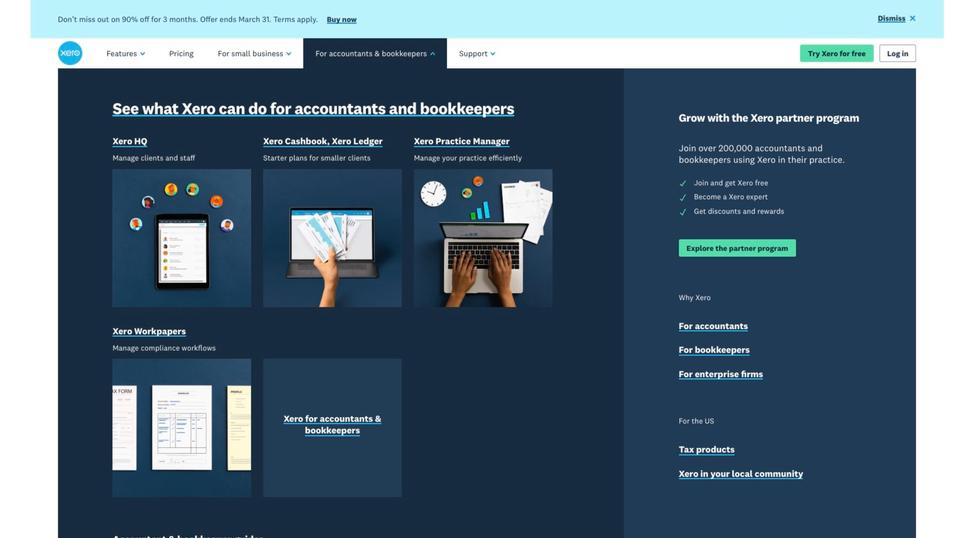 Task type: locate. For each thing, give the bounding box(es) containing it.
a xero user decorating a cake with blue icing. social proof badges surrounding the circular image. image
[[496, 69, 916, 382]]



Task type: vqa. For each thing, say whether or not it's contained in the screenshot.
A XERO USER DECORATING A CAKE WITH BLUE ICING. SOCIAL PROOF BADGES SURROUNDING THE CIRCULAR IMAGE.
yes



